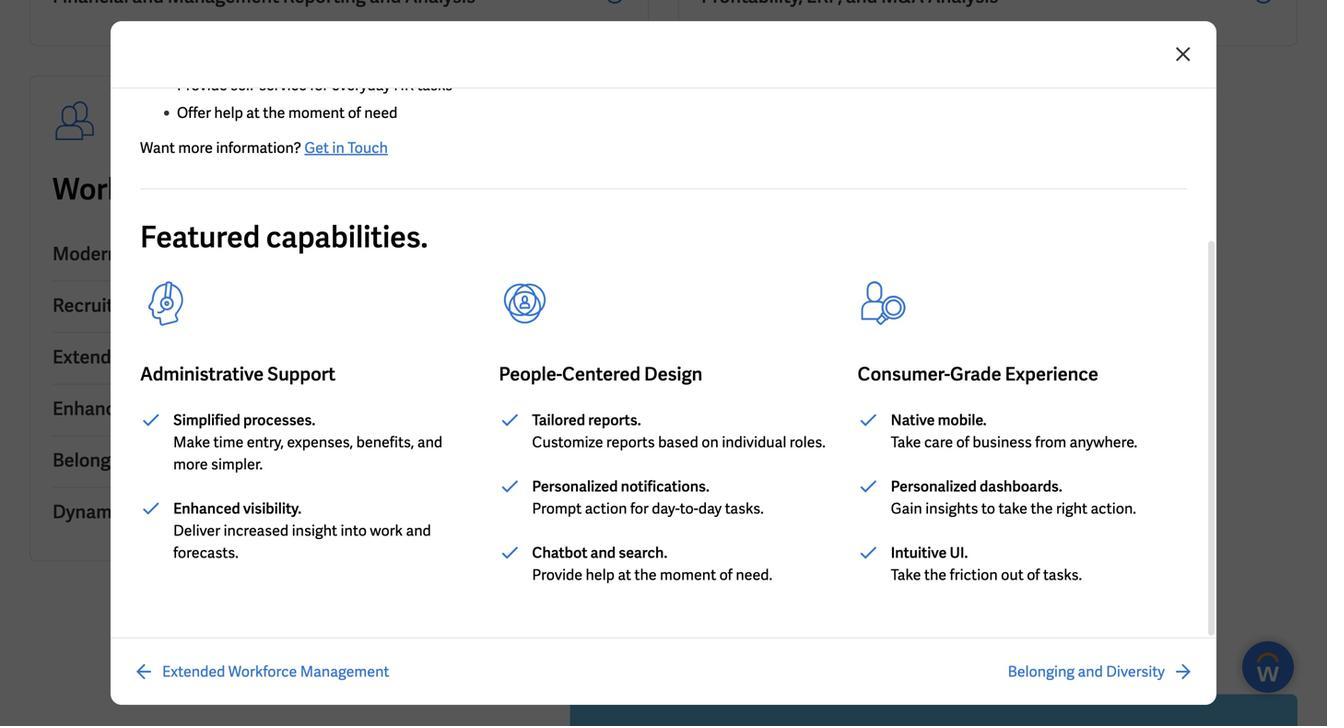 Task type: vqa. For each thing, say whether or not it's contained in the screenshot.
Featured capabilities. dialog
yes



Task type: locate. For each thing, give the bounding box(es) containing it.
moment
[[288, 103, 345, 123], [660, 566, 716, 585]]

friction
[[950, 566, 998, 585]]

1 horizontal spatial enhanced
[[173, 499, 240, 519]]

tasks.
[[725, 499, 764, 519], [1044, 566, 1082, 585]]

1 vertical spatial extended
[[162, 662, 225, 682]]

hr left service
[[156, 242, 181, 266]]

featured capabilities.
[[140, 218, 428, 256]]

1 horizontal spatial belonging and diversity button
[[1008, 661, 1195, 683]]

extended workforce management inside featured capabilities. dialog
[[162, 662, 389, 682]]

the
[[263, 103, 285, 123], [243, 170, 288, 208], [1031, 499, 1053, 519], [635, 566, 657, 585], [925, 566, 947, 585]]

enhanced up deliver
[[173, 499, 240, 519]]

recruit and onboard
[[53, 294, 226, 318]]

take inside native mobile. take care of business from anywhere.
[[891, 433, 921, 452]]

insights
[[926, 499, 979, 519]]

2 take from the top
[[891, 566, 921, 585]]

of inside the provide self-service for everyday hr tasks offer help at the moment of need
[[348, 103, 361, 123]]

the inside chatbot and search. provide help at the moment of need.
[[635, 566, 657, 585]]

1 horizontal spatial experience
[[1005, 362, 1099, 386]]

make
[[173, 433, 210, 452]]

0 vertical spatial belonging
[[53, 448, 136, 472]]

for right service on the left
[[310, 76, 328, 95]]

hr left the tasks
[[394, 76, 414, 95]]

enhanced for enhanced visibility. deliver increased insight into work and forecasts.
[[173, 499, 240, 519]]

want more information? get in touch
[[140, 138, 388, 158]]

design
[[644, 362, 703, 386]]

0 vertical spatial take
[[891, 433, 921, 452]]

provide inside chatbot and search. provide help at the moment of need.
[[532, 566, 583, 585]]

0 horizontal spatial enhanced
[[53, 397, 136, 421]]

and inside enhanced visibility. deliver increased insight into work and forecasts.
[[406, 521, 431, 541]]

0 vertical spatial moment
[[288, 103, 345, 123]]

of right out
[[1027, 566, 1040, 585]]

0 vertical spatial diversity
[[175, 448, 250, 472]]

extended workforce management button inside featured capabilities. dialog
[[133, 661, 389, 683]]

0 vertical spatial workforce
[[53, 170, 193, 208]]

0 horizontal spatial provide
[[177, 76, 227, 95]]

help down self- on the top of the page
[[214, 103, 243, 123]]

1 horizontal spatial for
[[310, 76, 328, 95]]

of down touch
[[387, 170, 414, 208]]

more down make at the bottom of page
[[173, 455, 208, 474]]

help down chatbot
[[586, 566, 615, 585]]

1 vertical spatial hr
[[156, 242, 181, 266]]

help inside the provide self-service for everyday hr tasks offer help at the moment of need
[[214, 103, 243, 123]]

0 vertical spatial for
[[310, 76, 328, 95]]

0 vertical spatial experience
[[1005, 362, 1099, 386]]

belonging
[[53, 448, 136, 472], [1008, 662, 1075, 682]]

1 vertical spatial belonging and diversity
[[1008, 662, 1165, 682]]

1 vertical spatial extended workforce management button
[[133, 661, 389, 683]]

experience for enhanced employee experience
[[226, 397, 319, 421]]

chatbot
[[532, 543, 588, 563]]

personalized
[[532, 477, 618, 496], [891, 477, 977, 496]]

personalized inside personalized dashboards. gain insights to take the right action.
[[891, 477, 977, 496]]

get
[[305, 138, 329, 158]]

tasks. right day
[[725, 499, 764, 519]]

moment inside the provide self-service for everyday hr tasks offer help at the moment of need
[[288, 103, 345, 123]]

provide
[[177, 76, 227, 95], [532, 566, 583, 585]]

tailored reports. customize reports based on individual roles.
[[532, 411, 826, 452]]

for left day-
[[630, 499, 649, 519]]

the down search.
[[635, 566, 657, 585]]

0 horizontal spatial extended
[[53, 345, 132, 369]]

self-
[[231, 76, 259, 95]]

hr
[[394, 76, 414, 95], [156, 242, 181, 266]]

native mobile. take care of business from anywhere.
[[891, 411, 1138, 452]]

1 horizontal spatial provide
[[532, 566, 583, 585]]

take down intuitive
[[891, 566, 921, 585]]

1 vertical spatial at
[[618, 566, 631, 585]]

moment down search.
[[660, 566, 716, 585]]

1 horizontal spatial moment
[[660, 566, 716, 585]]

1 take from the top
[[891, 433, 921, 452]]

more inside simplified processes. make time entry, expenses, benefits, and more simpler.
[[173, 455, 208, 474]]

management
[[227, 345, 339, 369], [300, 662, 389, 682]]

provide up offer
[[177, 76, 227, 95]]

of left need.
[[720, 566, 733, 585]]

ui.
[[950, 543, 968, 563]]

simplified
[[173, 411, 240, 430]]

take
[[891, 433, 921, 452], [891, 566, 921, 585]]

0 vertical spatial tasks.
[[725, 499, 764, 519]]

0 vertical spatial hr
[[394, 76, 414, 95]]

0 vertical spatial more
[[178, 138, 213, 158]]

0 horizontal spatial moment
[[288, 103, 345, 123]]

experience for consumer-grade experience
[[1005, 362, 1099, 386]]

0 horizontal spatial for
[[199, 170, 237, 208]]

visibility.
[[243, 499, 302, 519]]

enhanced
[[53, 397, 136, 421], [173, 499, 240, 519]]

modernized
[[53, 242, 152, 266]]

1 horizontal spatial extended
[[162, 662, 225, 682]]

featured
[[140, 218, 260, 256]]

extended
[[53, 345, 132, 369], [162, 662, 225, 682]]

0 horizontal spatial help
[[214, 103, 243, 123]]

dynamic skills curation
[[53, 500, 252, 524]]

1 horizontal spatial help
[[586, 566, 615, 585]]

of down mobile.
[[957, 433, 970, 452]]

day-
[[652, 499, 680, 519]]

simplified processes. make time entry, expenses, benefits, and more simpler.
[[173, 411, 443, 474]]

2 vertical spatial workforce
[[228, 662, 297, 682]]

enhanced inside enhanced employee experience button
[[53, 397, 136, 421]]

personalized inside personalized notifications. prompt action for day-to-day tasks.
[[532, 477, 618, 496]]

0 vertical spatial belonging and diversity
[[53, 448, 250, 472]]

belonging inside featured capabilities. dialog
[[1008, 662, 1075, 682]]

experience inside featured capabilities. dialog
[[1005, 362, 1099, 386]]

at down self- on the top of the page
[[246, 103, 260, 123]]

1 vertical spatial provide
[[532, 566, 583, 585]]

0 horizontal spatial experience
[[226, 397, 319, 421]]

of inside chatbot and search. provide help at the moment of need.
[[720, 566, 733, 585]]

1 vertical spatial tasks.
[[1044, 566, 1082, 585]]

dashboards.
[[980, 477, 1063, 496]]

more
[[178, 138, 213, 158], [173, 455, 208, 474]]

at down search.
[[618, 566, 631, 585]]

take down native
[[891, 433, 921, 452]]

0 horizontal spatial hr
[[156, 242, 181, 266]]

0 horizontal spatial belonging and diversity button
[[53, 436, 626, 488]]

personalized up prompt
[[532, 477, 618, 496]]

prompt
[[532, 499, 582, 519]]

reports.
[[588, 411, 641, 430]]

1 horizontal spatial at
[[618, 566, 631, 585]]

provide down chatbot
[[532, 566, 583, 585]]

0 vertical spatial at
[[246, 103, 260, 123]]

enhanced inside enhanced visibility. deliver increased insight into work and forecasts.
[[173, 499, 240, 519]]

extended inside featured capabilities. dialog
[[162, 662, 225, 682]]

0 horizontal spatial belonging and diversity
[[53, 448, 250, 472]]

0 horizontal spatial belonging
[[53, 448, 136, 472]]

1 vertical spatial extended workforce management
[[162, 662, 389, 682]]

more down offer
[[178, 138, 213, 158]]

belonging and diversity inside featured capabilities. dialog
[[1008, 662, 1165, 682]]

personalized up insights
[[891, 477, 977, 496]]

0 vertical spatial help
[[214, 103, 243, 123]]

information?
[[216, 138, 301, 158]]

of
[[348, 103, 361, 123], [387, 170, 414, 208], [957, 433, 970, 452], [720, 566, 733, 585], [1027, 566, 1040, 585]]

2 horizontal spatial for
[[630, 499, 649, 519]]

take inside 'intuitive ui. take the friction out of tasks.'
[[891, 566, 921, 585]]

dynamic
[[53, 500, 127, 524]]

diversity
[[175, 448, 250, 472], [1106, 662, 1165, 682]]

enhanced visibility. deliver increased insight into work and forecasts.
[[173, 499, 431, 563]]

touch
[[348, 138, 388, 158]]

administrative support
[[140, 362, 336, 386]]

capabilities.
[[266, 218, 428, 256]]

moment up get
[[288, 103, 345, 123]]

1 horizontal spatial belonging and diversity
[[1008, 662, 1165, 682]]

benefits,
[[356, 433, 414, 452]]

the right take
[[1031, 499, 1053, 519]]

experience up "from"
[[1005, 362, 1099, 386]]

tasks. inside personalized notifications. prompt action for day-to-day tasks.
[[725, 499, 764, 519]]

1 vertical spatial enhanced
[[173, 499, 240, 519]]

and inside chatbot and search. provide help at the moment of need.
[[591, 543, 616, 563]]

0 vertical spatial belonging and diversity button
[[53, 436, 626, 488]]

take for intuitive ui. take the friction out of tasks.
[[891, 566, 921, 585]]

1 vertical spatial diversity
[[1106, 662, 1165, 682]]

extended workforce management
[[53, 345, 339, 369], [162, 662, 389, 682]]

1 horizontal spatial personalized
[[891, 477, 977, 496]]

1 personalized from the left
[[532, 477, 618, 496]]

1 vertical spatial help
[[586, 566, 615, 585]]

workforce
[[53, 170, 193, 208], [136, 345, 224, 369], [228, 662, 297, 682]]

enhanced left employee
[[53, 397, 136, 421]]

1 horizontal spatial diversity
[[1106, 662, 1165, 682]]

everyday
[[332, 76, 391, 95]]

1 vertical spatial moment
[[660, 566, 716, 585]]

forecasts.
[[173, 543, 239, 563]]

1 horizontal spatial tasks.
[[1044, 566, 1082, 585]]

belonging and diversity button
[[53, 436, 626, 488], [1008, 661, 1195, 683]]

1 vertical spatial workforce
[[136, 345, 224, 369]]

consumer-
[[858, 362, 951, 386]]

and inside simplified processes. make time entry, expenses, benefits, and more simpler.
[[417, 433, 443, 452]]

simpler.
[[211, 455, 263, 474]]

0 vertical spatial enhanced
[[53, 397, 136, 421]]

personalized notifications. prompt action for day-to-day tasks.
[[532, 477, 764, 519]]

tailored
[[532, 411, 585, 430]]

idc infobrief for tech image
[[570, 695, 1298, 726]]

skills
[[130, 500, 175, 524]]

want
[[140, 138, 175, 158]]

experience up entry,
[[226, 397, 319, 421]]

2 personalized from the left
[[891, 477, 977, 496]]

modernized hr service delivery button
[[53, 230, 626, 282]]

1 vertical spatial experience
[[226, 397, 319, 421]]

experience inside button
[[226, 397, 319, 421]]

based
[[658, 433, 699, 452]]

processes.
[[243, 411, 315, 430]]

1 vertical spatial belonging
[[1008, 662, 1075, 682]]

belonging and diversity button inside featured capabilities. dialog
[[1008, 661, 1195, 683]]

1 vertical spatial management
[[300, 662, 389, 682]]

native
[[891, 411, 935, 430]]

for up "featured"
[[199, 170, 237, 208]]

on
[[702, 433, 719, 452]]

consumer-grade experience
[[858, 362, 1099, 386]]

2 vertical spatial for
[[630, 499, 649, 519]]

intuitive
[[891, 543, 947, 563]]

dynamic skills curation button
[[53, 488, 626, 539]]

the down intuitive
[[925, 566, 947, 585]]

1 vertical spatial belonging and diversity button
[[1008, 661, 1195, 683]]

0 horizontal spatial tasks.
[[725, 499, 764, 519]]

management inside featured capabilities. dialog
[[300, 662, 389, 682]]

0 vertical spatial provide
[[177, 76, 227, 95]]

extended workforce management button
[[53, 333, 626, 385], [133, 661, 389, 683]]

of left need
[[348, 103, 361, 123]]

the down service on the left
[[263, 103, 285, 123]]

tasks. right out
[[1044, 566, 1082, 585]]

0 horizontal spatial personalized
[[532, 477, 618, 496]]

1 horizontal spatial hr
[[394, 76, 414, 95]]

1 horizontal spatial belonging
[[1008, 662, 1075, 682]]

0 horizontal spatial at
[[246, 103, 260, 123]]

1 vertical spatial take
[[891, 566, 921, 585]]

personalized dashboards. gain insights to take the right action.
[[891, 477, 1137, 519]]

belonging and diversity for top 'belonging and diversity' button
[[53, 448, 250, 472]]

belonging for 'belonging and diversity' button in the featured capabilities. dialog
[[1008, 662, 1075, 682]]

workforce for the future of technology
[[53, 170, 574, 208]]

1 vertical spatial more
[[173, 455, 208, 474]]

care
[[925, 433, 953, 452]]

delivery
[[251, 242, 320, 266]]

need.
[[736, 566, 773, 585]]

help inside chatbot and search. provide help at the moment of need.
[[586, 566, 615, 585]]

of inside 'intuitive ui. take the friction out of tasks.'
[[1027, 566, 1040, 585]]



Task type: describe. For each thing, give the bounding box(es) containing it.
time
[[213, 433, 244, 452]]

work
[[370, 521, 403, 541]]

in
[[332, 138, 345, 158]]

of inside native mobile. take care of business from anywhere.
[[957, 433, 970, 452]]

onboard
[[153, 294, 226, 318]]

people-
[[499, 362, 562, 386]]

from
[[1035, 433, 1067, 452]]

the inside 'intuitive ui. take the friction out of tasks.'
[[925, 566, 947, 585]]

recruit
[[53, 294, 114, 318]]

at inside the provide self-service for everyday hr tasks offer help at the moment of need
[[246, 103, 260, 123]]

customize
[[532, 433, 603, 452]]

belonging and diversity for 'belonging and diversity' button in the featured capabilities. dialog
[[1008, 662, 1165, 682]]

increased
[[224, 521, 289, 541]]

employee
[[140, 397, 222, 421]]

service
[[259, 76, 307, 95]]

out
[[1001, 566, 1024, 585]]

to-
[[680, 499, 699, 519]]

provide self-service for everyday hr tasks offer help at the moment of need
[[177, 76, 453, 123]]

moment inside chatbot and search. provide help at the moment of need.
[[660, 566, 716, 585]]

belonging for top 'belonging and diversity' button
[[53, 448, 136, 472]]

action.
[[1091, 499, 1137, 519]]

enhanced for enhanced employee experience
[[53, 397, 136, 421]]

enhanced employee experience button
[[53, 385, 626, 436]]

modernized hr service delivery
[[53, 242, 320, 266]]

business
[[973, 433, 1032, 452]]

deliver
[[173, 521, 220, 541]]

the inside personalized dashboards. gain insights to take the right action.
[[1031, 499, 1053, 519]]

need
[[364, 103, 398, 123]]

administrative
[[140, 362, 264, 386]]

tasks. inside 'intuitive ui. take the friction out of tasks.'
[[1044, 566, 1082, 585]]

for inside personalized notifications. prompt action for day-to-day tasks.
[[630, 499, 649, 519]]

action
[[585, 499, 627, 519]]

intuitive ui. take the friction out of tasks.
[[891, 543, 1082, 585]]

into
[[341, 521, 367, 541]]

0 vertical spatial extended
[[53, 345, 132, 369]]

search.
[[619, 543, 668, 563]]

provide inside the provide self-service for everyday hr tasks offer help at the moment of need
[[177, 76, 227, 95]]

the inside the provide self-service for everyday hr tasks offer help at the moment of need
[[263, 103, 285, 123]]

centered
[[562, 362, 641, 386]]

take for native mobile. take care of business from anywhere.
[[891, 433, 921, 452]]

expenses,
[[287, 433, 353, 452]]

people-centered design
[[499, 362, 703, 386]]

gain
[[891, 499, 922, 519]]

workforce inside featured capabilities. dialog
[[228, 662, 297, 682]]

technology
[[420, 170, 574, 208]]

roles.
[[790, 433, 826, 452]]

right
[[1056, 499, 1088, 519]]

personalized for grade
[[891, 477, 977, 496]]

the down "want more information? get in touch"
[[243, 170, 288, 208]]

take
[[999, 499, 1028, 519]]

recruit and onboard button
[[53, 282, 626, 333]]

and inside button
[[117, 294, 149, 318]]

to
[[982, 499, 996, 519]]

hr inside the provide self-service for everyday hr tasks offer help at the moment of need
[[394, 76, 414, 95]]

0 vertical spatial extended workforce management button
[[53, 333, 626, 385]]

0 vertical spatial extended workforce management
[[53, 345, 339, 369]]

at inside chatbot and search. provide help at the moment of need.
[[618, 566, 631, 585]]

for inside the provide self-service for everyday hr tasks offer help at the moment of need
[[310, 76, 328, 95]]

anywhere.
[[1070, 433, 1138, 452]]

diversity inside featured capabilities. dialog
[[1106, 662, 1165, 682]]

support
[[267, 362, 336, 386]]

0 horizontal spatial diversity
[[175, 448, 250, 472]]

reports
[[607, 433, 655, 452]]

chatbot and search. provide help at the moment of need.
[[532, 543, 773, 585]]

enhanced employee experience
[[53, 397, 319, 421]]

notifications.
[[621, 477, 710, 496]]

get in touch link
[[305, 138, 388, 158]]

future
[[293, 170, 381, 208]]

individual
[[722, 433, 787, 452]]

featured capabilities. dialog
[[0, 0, 1327, 726]]

1 vertical spatial for
[[199, 170, 237, 208]]

grade
[[950, 362, 1002, 386]]

curation
[[178, 500, 252, 524]]

day
[[699, 499, 722, 519]]

offer
[[177, 103, 211, 123]]

personalized for centered
[[532, 477, 618, 496]]

hr inside button
[[156, 242, 181, 266]]

entry,
[[247, 433, 284, 452]]

service
[[185, 242, 247, 266]]

tasks
[[417, 76, 453, 95]]

0 vertical spatial management
[[227, 345, 339, 369]]

mobile.
[[938, 411, 987, 430]]



